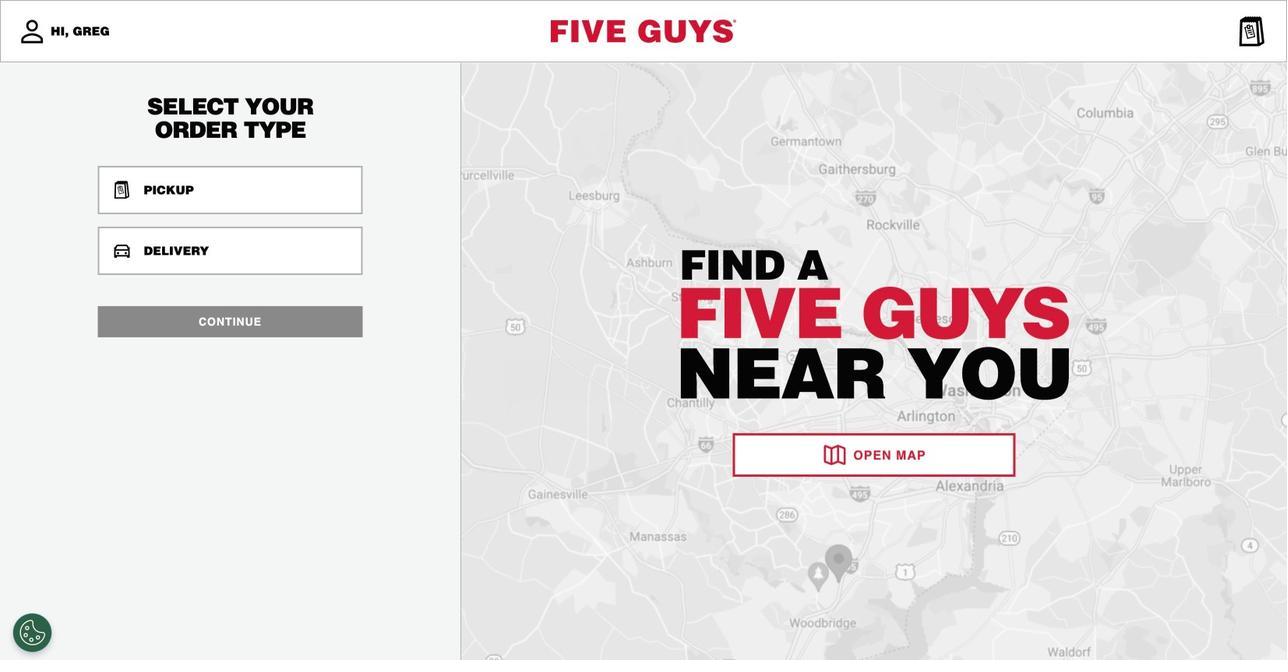 Task type: describe. For each thing, give the bounding box(es) containing it.
five guys home, opens in new tab image
[[551, 19, 737, 43]]

main element
[[0, 0, 1288, 62]]



Task type: locate. For each thing, give the bounding box(es) containing it.
bag icon image
[[1237, 16, 1268, 47]]



